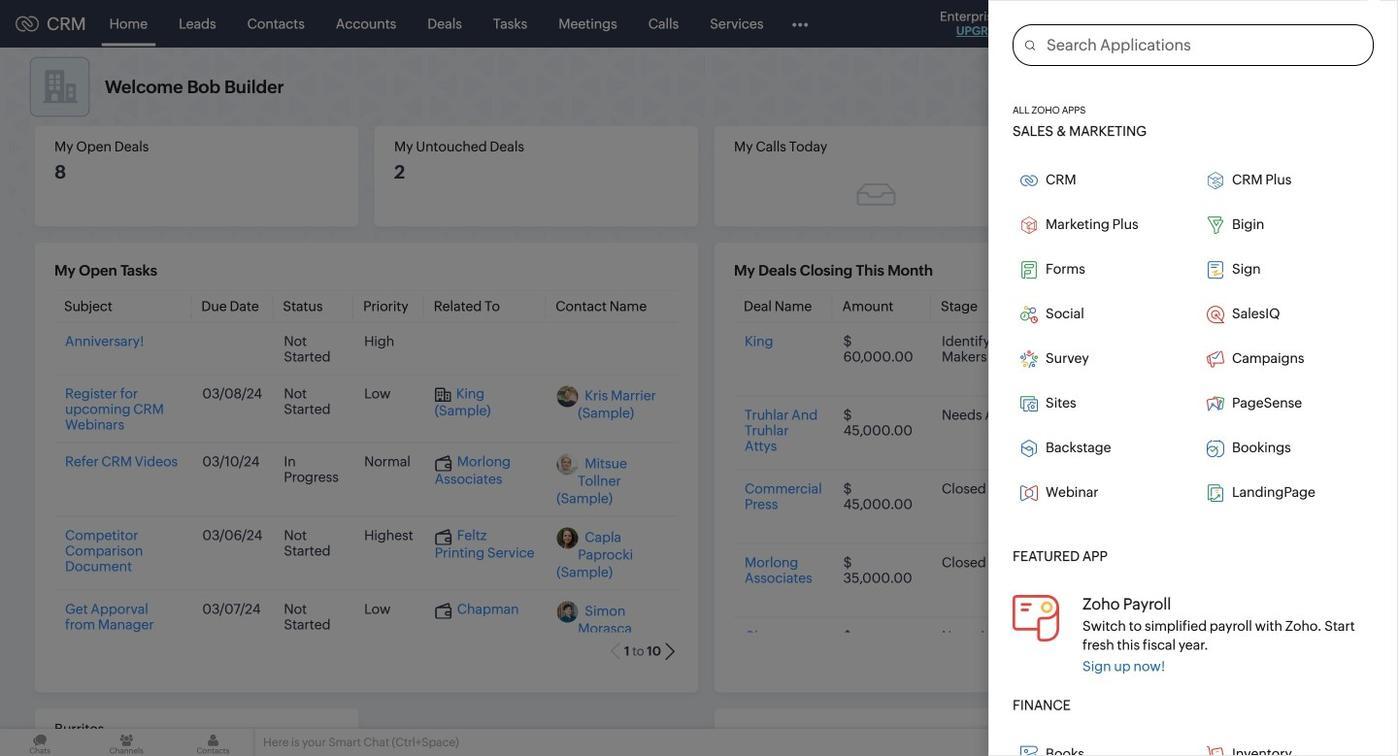Task type: locate. For each thing, give the bounding box(es) containing it.
channels image
[[87, 729, 166, 757]]

profile element
[[1299, 0, 1354, 47]]

Search Applications text field
[[1035, 25, 1373, 65]]

signals image
[[1156, 16, 1169, 32]]

zoho payroll image
[[1013, 595, 1059, 642]]

logo image
[[16, 16, 39, 32]]



Task type: vqa. For each thing, say whether or not it's contained in the screenshot.
Jacob
no



Task type: describe. For each thing, give the bounding box(es) containing it.
search image
[[1116, 16, 1132, 32]]

calendar image
[[1193, 16, 1209, 32]]

profile image
[[1311, 8, 1342, 39]]

signals element
[[1144, 0, 1181, 48]]

chats image
[[0, 729, 80, 757]]

contacts image
[[173, 729, 253, 757]]

search element
[[1104, 0, 1144, 48]]



